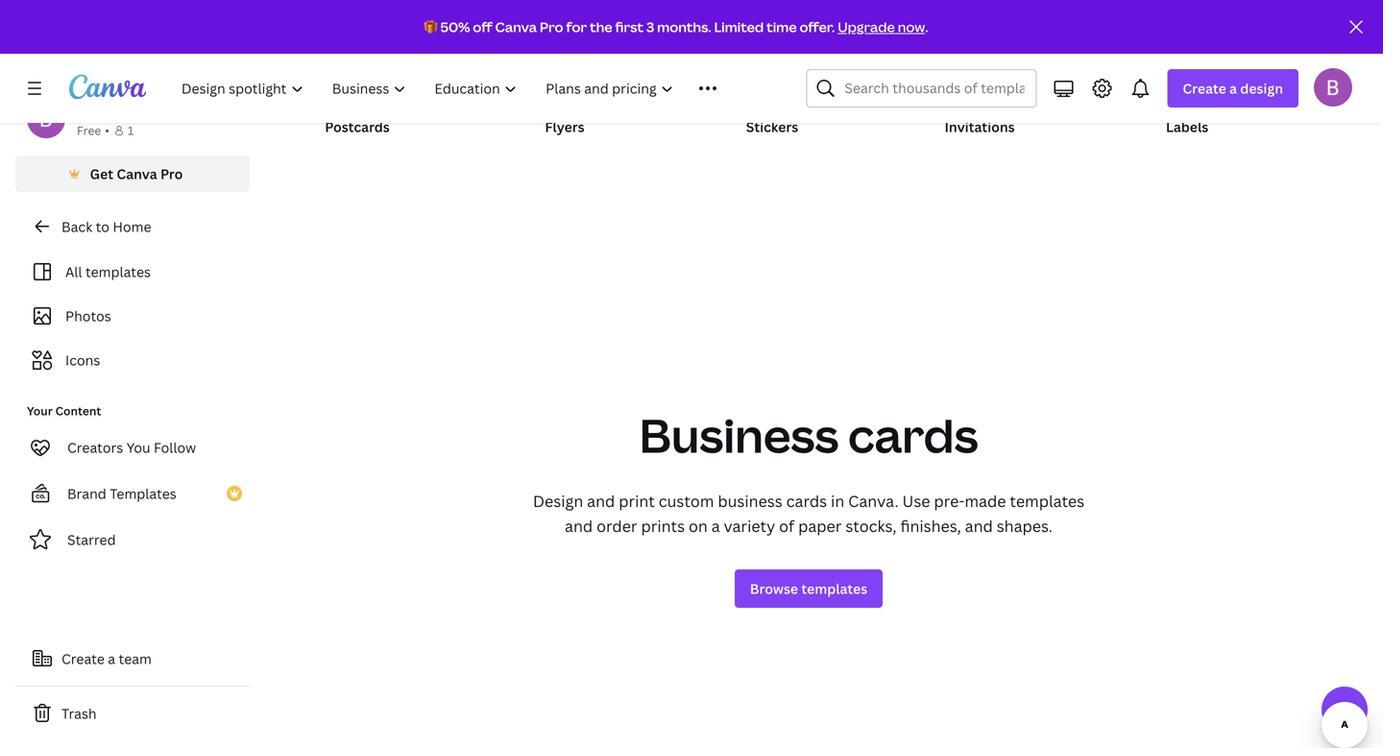 Task type: describe. For each thing, give the bounding box(es) containing it.
browse templates
[[750, 580, 868, 598]]

3
[[647, 18, 655, 36]]

photos
[[65, 307, 111, 325]]

labels link
[[1095, 0, 1280, 157]]

design and print custom business cards in canva. use pre-made templates and order prints on a variety of paper stocks, finishes, and shapes.
[[533, 491, 1085, 537]]

business
[[718, 491, 783, 512]]

flyers image
[[473, 0, 657, 112]]

first
[[615, 18, 644, 36]]

made
[[965, 491, 1007, 512]]

trash link
[[15, 695, 250, 733]]

in
[[831, 491, 845, 512]]

now
[[898, 18, 926, 36]]

your
[[27, 403, 53, 419]]

postcards image
[[265, 0, 450, 112]]

create a design
[[1183, 79, 1284, 98]]

labels
[[1166, 118, 1209, 136]]

your content
[[27, 403, 101, 419]]

templates
[[110, 485, 177, 503]]

brand templates link
[[15, 475, 250, 513]]

on
[[689, 516, 708, 537]]

back
[[61, 218, 92, 236]]

creators you follow
[[67, 439, 196, 457]]

a for team
[[108, 650, 115, 668]]

Search search field
[[845, 70, 1025, 107]]

business
[[640, 404, 839, 467]]

photos link
[[27, 298, 238, 334]]

flyers link
[[473, 0, 657, 157]]

prints
[[641, 516, 685, 537]]

upgrade
[[838, 18, 895, 36]]

and down "design"
[[565, 516, 593, 537]]

video editor image
[[1303, 0, 1384, 112]]

postcards
[[325, 118, 390, 136]]

create for create a team
[[61, 650, 105, 668]]

creators you follow link
[[15, 429, 250, 467]]

upgrade now button
[[838, 18, 926, 36]]

and down made
[[965, 516, 993, 537]]

a inside design and print custom business cards in canva. use pre-made templates and order prints on a variety of paper stocks, finishes, and shapes.
[[712, 516, 720, 537]]

canva.
[[849, 491, 899, 512]]

.
[[926, 18, 929, 36]]

back to home
[[61, 218, 151, 236]]

free •
[[77, 123, 109, 138]]

1
[[128, 123, 134, 138]]

back to home link
[[15, 208, 250, 246]]

🎁 50% off canva pro for the first 3 months. limited time offer. upgrade now .
[[424, 18, 929, 36]]

starred
[[67, 531, 116, 549]]

invitations link
[[888, 0, 1072, 157]]

browse
[[750, 580, 799, 598]]

stickers image
[[680, 0, 865, 112]]

business cards
[[640, 404, 979, 467]]

all
[[65, 263, 82, 281]]

1 horizontal spatial cards
[[849, 404, 979, 467]]

create for create a design
[[1183, 79, 1227, 98]]

variety
[[724, 516, 776, 537]]

labels image
[[1095, 0, 1280, 112]]

all templates link
[[27, 254, 238, 290]]

invitations image
[[888, 0, 1072, 112]]

order
[[597, 516, 638, 537]]

templates for all templates
[[85, 263, 151, 281]]

get canva pro button
[[15, 156, 250, 192]]



Task type: locate. For each thing, give the bounding box(es) containing it.
1 vertical spatial cards
[[787, 491, 827, 512]]

creators
[[67, 439, 123, 457]]

0 vertical spatial a
[[1230, 79, 1238, 98]]

templates right "all"
[[85, 263, 151, 281]]

a for design
[[1230, 79, 1238, 98]]

0 horizontal spatial cards
[[787, 491, 827, 512]]

create a team button
[[15, 640, 250, 678]]

bob builder image
[[1315, 68, 1353, 106]]

pro left for
[[540, 18, 564, 36]]

pro
[[540, 18, 564, 36], [160, 165, 183, 183]]

a inside dropdown button
[[1230, 79, 1238, 98]]

1 vertical spatial templates
[[1010, 491, 1085, 512]]

0 horizontal spatial templates
[[85, 263, 151, 281]]

limited
[[714, 18, 764, 36]]

templates right browse
[[802, 580, 868, 598]]

custom
[[659, 491, 714, 512]]

and
[[587, 491, 615, 512], [565, 516, 593, 537], [965, 516, 993, 537]]

create
[[1183, 79, 1227, 98], [61, 650, 105, 668]]

shapes.
[[997, 516, 1053, 537]]

the
[[590, 18, 613, 36]]

1 vertical spatial create
[[61, 650, 105, 668]]

create a design button
[[1168, 69, 1299, 108]]

pro inside button
[[160, 165, 183, 183]]

brand templates
[[67, 485, 177, 503]]

1 horizontal spatial pro
[[540, 18, 564, 36]]

browse templates link
[[735, 570, 883, 608]]

🎁
[[424, 18, 438, 36]]

2 horizontal spatial a
[[1230, 79, 1238, 98]]

to
[[96, 218, 109, 236]]

all templates
[[65, 263, 151, 281]]

starred link
[[15, 521, 250, 559]]

create up labels at the top of page
[[1183, 79, 1227, 98]]

None search field
[[807, 69, 1037, 108]]

invitations
[[945, 118, 1015, 136]]

content
[[55, 403, 101, 419]]

0 vertical spatial canva
[[495, 18, 537, 36]]

and up the order
[[587, 491, 615, 512]]

1 horizontal spatial create
[[1183, 79, 1227, 98]]

team
[[119, 650, 152, 668]]

1 vertical spatial canva
[[117, 165, 157, 183]]

a
[[1230, 79, 1238, 98], [712, 516, 720, 537], [108, 650, 115, 668]]

templates up shapes.
[[1010, 491, 1085, 512]]

you
[[127, 439, 150, 457]]

canva right "get"
[[117, 165, 157, 183]]

postcards link
[[265, 0, 450, 157]]

templates inside "link"
[[802, 580, 868, 598]]

templates inside design and print custom business cards in canva. use pre-made templates and order prints on a variety of paper stocks, finishes, and shapes.
[[1010, 491, 1085, 512]]

months.
[[657, 18, 712, 36]]

templates
[[85, 263, 151, 281], [1010, 491, 1085, 512], [802, 580, 868, 598]]

0 horizontal spatial create
[[61, 650, 105, 668]]

•
[[105, 123, 109, 138]]

vide
[[1355, 118, 1384, 136]]

0 vertical spatial pro
[[540, 18, 564, 36]]

time
[[767, 18, 797, 36]]

cards up use
[[849, 404, 979, 467]]

cards
[[849, 404, 979, 467], [787, 491, 827, 512]]

a right "on"
[[712, 516, 720, 537]]

use
[[903, 491, 931, 512]]

stocks,
[[846, 516, 897, 537]]

0 vertical spatial create
[[1183, 79, 1227, 98]]

design
[[533, 491, 584, 512]]

paper
[[799, 516, 842, 537]]

2 horizontal spatial templates
[[1010, 491, 1085, 512]]

create a team
[[61, 650, 152, 668]]

canva
[[495, 18, 537, 36], [117, 165, 157, 183]]

home
[[113, 218, 151, 236]]

cards inside design and print custom business cards in canva. use pre-made templates and order prints on a variety of paper stocks, finishes, and shapes.
[[787, 491, 827, 512]]

0 vertical spatial templates
[[85, 263, 151, 281]]

top level navigation element
[[169, 69, 760, 108], [169, 69, 760, 108]]

create inside button
[[61, 650, 105, 668]]

a left 'team'
[[108, 650, 115, 668]]

1 horizontal spatial a
[[712, 516, 720, 537]]

create inside dropdown button
[[1183, 79, 1227, 98]]

0 vertical spatial cards
[[849, 404, 979, 467]]

icons
[[65, 351, 100, 369]]

follow
[[154, 439, 196, 457]]

cards up paper at the right bottom of page
[[787, 491, 827, 512]]

2 vertical spatial a
[[108, 650, 115, 668]]

50%
[[441, 18, 470, 36]]

pre-
[[934, 491, 965, 512]]

flyers
[[545, 118, 585, 136]]

free
[[77, 123, 101, 138]]

off
[[473, 18, 493, 36]]

canva right off
[[495, 18, 537, 36]]

1 horizontal spatial canva
[[495, 18, 537, 36]]

offer.
[[800, 18, 835, 36]]

finishes,
[[901, 516, 962, 537]]

pro up back to home link
[[160, 165, 183, 183]]

stickers
[[746, 118, 799, 136]]

of
[[779, 516, 795, 537]]

a left design
[[1230, 79, 1238, 98]]

design
[[1241, 79, 1284, 98]]

1 vertical spatial a
[[712, 516, 720, 537]]

1 horizontal spatial templates
[[802, 580, 868, 598]]

canva inside get canva pro button
[[117, 165, 157, 183]]

1 vertical spatial pro
[[160, 165, 183, 183]]

a inside button
[[108, 650, 115, 668]]

get
[[90, 165, 113, 183]]

for
[[566, 18, 587, 36]]

brand
[[67, 485, 106, 503]]

0 horizontal spatial a
[[108, 650, 115, 668]]

templates for browse templates
[[802, 580, 868, 598]]

get canva pro
[[90, 165, 183, 183]]

icons link
[[27, 342, 238, 379]]

create left 'team'
[[61, 650, 105, 668]]

0 horizontal spatial pro
[[160, 165, 183, 183]]

print
[[619, 491, 655, 512]]

stickers link
[[680, 0, 865, 157]]

2 vertical spatial templates
[[802, 580, 868, 598]]

trash
[[61, 705, 97, 723]]

vide link
[[1303, 0, 1384, 157]]

0 horizontal spatial canva
[[117, 165, 157, 183]]



Task type: vqa. For each thing, say whether or not it's contained in the screenshot.
Canva
yes



